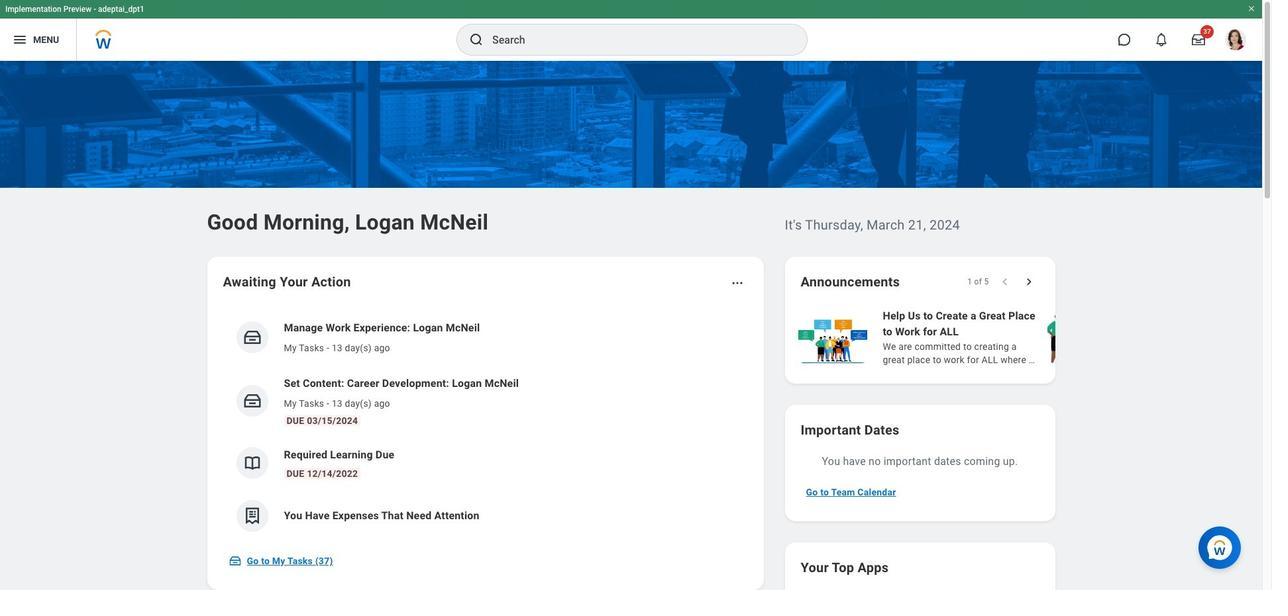 Task type: describe. For each thing, give the bounding box(es) containing it.
Search Workday  search field
[[492, 25, 780, 54]]

dashboard expenses image
[[242, 507, 262, 527]]

1 horizontal spatial list
[[795, 307, 1272, 368]]

inbox large image
[[1192, 33, 1205, 46]]

notifications large image
[[1155, 33, 1168, 46]]

chevron left small image
[[998, 276, 1011, 289]]

0 horizontal spatial list
[[223, 310, 748, 543]]

profile logan mcneil image
[[1225, 29, 1246, 53]]

1 inbox image from the top
[[242, 328, 262, 348]]



Task type: locate. For each thing, give the bounding box(es) containing it.
chevron right small image
[[1022, 276, 1035, 289]]

status
[[967, 277, 989, 288]]

2 inbox image from the top
[[242, 392, 262, 411]]

close environment banner image
[[1248, 5, 1255, 13]]

book open image
[[242, 454, 262, 474]]

search image
[[468, 32, 484, 48]]

main content
[[0, 61, 1272, 591]]

1 vertical spatial inbox image
[[242, 392, 262, 411]]

justify image
[[12, 32, 28, 48]]

inbox image
[[228, 555, 241, 568]]

banner
[[0, 0, 1262, 61]]

inbox image
[[242, 328, 262, 348], [242, 392, 262, 411]]

0 vertical spatial inbox image
[[242, 328, 262, 348]]

list
[[795, 307, 1272, 368], [223, 310, 748, 543]]



Task type: vqa. For each thing, say whether or not it's contained in the screenshot.
the bottom the "antonella"
no



